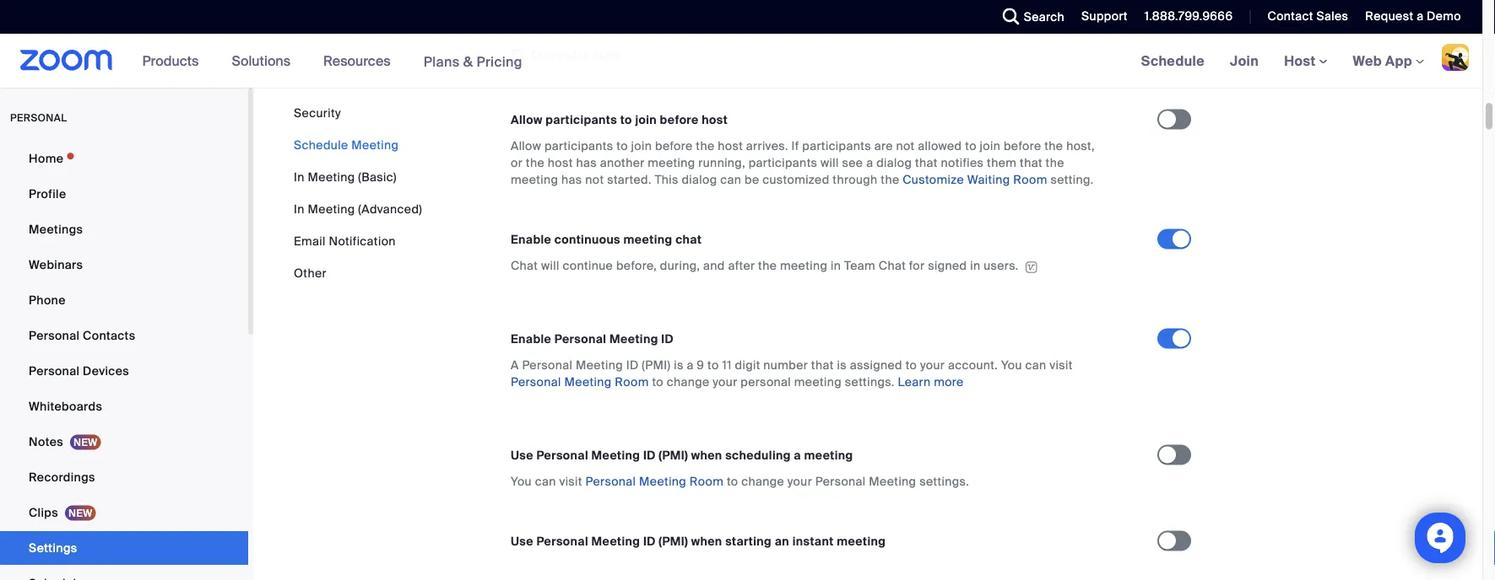 Task type: locate. For each thing, give the bounding box(es) containing it.
1 horizontal spatial is
[[837, 358, 847, 374]]

will left see
[[821, 155, 839, 171]]

personal meeting room link for to change your personal meeting settings.
[[511, 375, 649, 390]]

the
[[696, 138, 715, 154], [1044, 138, 1063, 154], [526, 155, 544, 171], [1046, 155, 1064, 171], [881, 172, 899, 188], [758, 258, 777, 274]]

1 horizontal spatial you
[[1001, 358, 1022, 374]]

personal contacts link
[[0, 319, 248, 353]]

1 vertical spatial use
[[511, 534, 533, 550]]

1 vertical spatial visit
[[559, 474, 582, 490]]

join for host
[[635, 112, 657, 128]]

use for use personal meeting id (pmi) when starting an instant meeting
[[511, 534, 533, 550]]

2 when from the top
[[691, 534, 722, 550]]

1 horizontal spatial visit
[[1050, 358, 1073, 374]]

1 horizontal spatial will
[[821, 155, 839, 171]]

if
[[791, 138, 799, 154]]

the right or
[[526, 155, 544, 171]]

use for use personal meeting id (pmi) when scheduling a meeting
[[511, 448, 533, 464]]

computer
[[531, 47, 589, 63]]

join for the
[[631, 138, 652, 154]]

0 horizontal spatial is
[[674, 358, 684, 374]]

will inside allow participants to join before the host arrives. if participants are not allowed to join before the host, or the host has another meeting running, participants will see a dialog that notifies them that the meeting has not started. this dialog can be customized through the
[[821, 155, 839, 171]]

1.888.799.9666
[[1145, 8, 1233, 24]]

0 vertical spatial visit
[[1050, 358, 1073, 374]]

in for in meeting (advanced)
[[294, 201, 305, 217]]

0 vertical spatial use
[[511, 448, 533, 464]]

solutions
[[232, 52, 290, 70]]

personal devices link
[[0, 355, 248, 388]]

enable up a
[[511, 332, 551, 347]]

1 in from the top
[[294, 169, 305, 185]]

schedule link
[[1128, 34, 1217, 88]]

other link
[[294, 265, 327, 281]]

during,
[[660, 258, 700, 274]]

0 vertical spatial room
[[1013, 172, 1047, 188]]

(pmi) left 9
[[642, 358, 671, 374]]

0 horizontal spatial chat
[[511, 258, 538, 274]]

instant
[[792, 534, 834, 550]]

1 vertical spatial schedule
[[294, 137, 348, 153]]

0 horizontal spatial can
[[535, 474, 556, 490]]

request a demo link
[[1353, 0, 1482, 34], [1365, 8, 1461, 24]]

0 horizontal spatial in
[[831, 258, 841, 274]]

in
[[831, 258, 841, 274], [970, 258, 980, 274]]

enable for enable personal meeting id
[[511, 332, 551, 347]]

in
[[294, 169, 305, 185], [294, 201, 305, 217]]

(pmi) up you can visit personal meeting room to change your personal meeting settings.
[[659, 448, 688, 464]]

a
[[1417, 8, 1424, 24], [866, 155, 873, 171], [687, 358, 694, 374], [794, 448, 801, 464]]

meeting down number
[[794, 375, 842, 390]]

1 horizontal spatial in
[[970, 258, 980, 274]]

1 when from the top
[[691, 448, 722, 464]]

contact sales link
[[1255, 0, 1353, 34], [1267, 8, 1348, 24]]

schedule down "security"
[[294, 137, 348, 153]]

2 enable from the top
[[511, 332, 551, 347]]

users.
[[984, 258, 1019, 274]]

not right are
[[896, 138, 915, 154]]

dialog down running,
[[682, 172, 717, 188]]

1 use from the top
[[511, 448, 533, 464]]

in up email on the left top of page
[[294, 201, 305, 217]]

allow participants to join before host
[[511, 112, 728, 128]]

customize waiting room link
[[903, 172, 1047, 188]]

pricing
[[477, 53, 522, 70]]

enable for enable continuous meeting chat
[[511, 232, 551, 248]]

that inside a personal meeting id (pmi) is a 9 to 11 digit number that is assigned to your account. you can visit personal meeting room to change your personal meeting settings. learn more
[[811, 358, 834, 374]]

0 vertical spatial dialog
[[876, 155, 912, 171]]

0 vertical spatial in
[[294, 169, 305, 185]]

chat left for
[[879, 258, 906, 274]]

0 vertical spatial settings.
[[845, 375, 895, 390]]

is left assigned
[[837, 358, 847, 374]]

0 horizontal spatial visit
[[559, 474, 582, 490]]

more
[[934, 375, 964, 390]]

for
[[909, 258, 925, 274]]

meeting
[[351, 137, 399, 153], [308, 169, 355, 185], [308, 201, 355, 217], [609, 332, 658, 347], [576, 358, 623, 374], [564, 375, 612, 390], [591, 448, 640, 464], [639, 474, 686, 490], [869, 474, 916, 490], [591, 534, 640, 550]]

0 vertical spatial (pmi)
[[642, 358, 671, 374]]

1 vertical spatial can
[[1025, 358, 1046, 374]]

room down the use personal meeting id (pmi) when scheduling a meeting
[[690, 474, 724, 490]]

before up running,
[[660, 112, 699, 128]]

(advanced)
[[358, 201, 422, 217]]

in left 'team' on the right of page
[[831, 258, 841, 274]]

(pmi)
[[642, 358, 671, 374], [659, 448, 688, 464], [659, 534, 688, 550]]

plans & pricing link
[[423, 53, 522, 70], [423, 53, 522, 70]]

has left another
[[576, 155, 597, 171]]

0 vertical spatial can
[[720, 172, 741, 188]]

that right number
[[811, 358, 834, 374]]

2 allow from the top
[[511, 138, 541, 154]]

use
[[511, 448, 533, 464], [511, 534, 533, 550]]

0 horizontal spatial room
[[615, 375, 649, 390]]

1 horizontal spatial not
[[896, 138, 915, 154]]

schedule down 1.888.799.9666
[[1141, 52, 1205, 70]]

0 vertical spatial schedule
[[1141, 52, 1205, 70]]

profile picture image
[[1442, 44, 1469, 71]]

0 vertical spatial has
[[576, 155, 597, 171]]

a inside a personal meeting id (pmi) is a 9 to 11 digit number that is assigned to your account. you can visit personal meeting room to change your personal meeting settings. learn more
[[687, 358, 694, 374]]

1 vertical spatial personal meeting room link
[[585, 474, 724, 490]]

before up them
[[1004, 138, 1041, 154]]

0 horizontal spatial will
[[541, 258, 559, 274]]

menu bar
[[294, 105, 422, 282]]

phone
[[29, 293, 66, 308]]

before
[[660, 112, 699, 128], [655, 138, 693, 154], [1004, 138, 1041, 154]]

host button
[[1284, 52, 1328, 70]]

an
[[775, 534, 789, 550]]

0 horizontal spatial dialog
[[682, 172, 717, 188]]

room inside a personal meeting id (pmi) is a 9 to 11 digit number that is assigned to your account. you can visit personal meeting room to change your personal meeting settings. learn more
[[615, 375, 649, 390]]

0 horizontal spatial change
[[667, 375, 710, 390]]

profile
[[29, 186, 66, 202]]

plans & pricing
[[423, 53, 522, 70]]

personal meeting room link down the use personal meeting id (pmi) when scheduling a meeting
[[585, 474, 724, 490]]

chat left continue in the top of the page
[[511, 258, 538, 274]]

when left starting
[[691, 534, 722, 550]]

2 use from the top
[[511, 534, 533, 550]]

0 horizontal spatial settings.
[[845, 375, 895, 390]]

contact sales
[[1267, 8, 1348, 24]]

schedule
[[1141, 52, 1205, 70], [294, 137, 348, 153]]

a left demo on the top of page
[[1417, 8, 1424, 24]]

recordings link
[[0, 461, 248, 495]]

(pmi) for starting
[[659, 534, 688, 550]]

join link
[[1217, 34, 1271, 88]]

1 horizontal spatial room
[[690, 474, 724, 490]]

your down scheduling
[[787, 474, 812, 490]]

2 horizontal spatial can
[[1025, 358, 1046, 374]]

0 vertical spatial personal meeting room link
[[511, 375, 649, 390]]

visit inside a personal meeting id (pmi) is a 9 to 11 digit number that is assigned to your account. you can visit personal meeting room to change your personal meeting settings. learn more
[[1050, 358, 1073, 374]]

a personal meeting id (pmi) is a 9 to 11 digit number that is assigned to your account. you can visit personal meeting room to change your personal meeting settings. learn more
[[511, 358, 1073, 390]]

support version for enable continuous meeting chat image
[[1023, 261, 1040, 273]]

that right them
[[1020, 155, 1042, 171]]

another
[[600, 155, 645, 171]]

home
[[29, 151, 64, 166]]

room
[[1013, 172, 1047, 188], [615, 375, 649, 390], [690, 474, 724, 490]]

visit
[[1050, 358, 1073, 374], [559, 474, 582, 490]]

1 horizontal spatial settings.
[[919, 474, 969, 490]]

will left continue in the top of the page
[[541, 258, 559, 274]]

schedule meeting
[[294, 137, 399, 153]]

1 vertical spatial when
[[691, 534, 722, 550]]

0 vertical spatial allow
[[511, 112, 543, 128]]

dialog
[[876, 155, 912, 171], [682, 172, 717, 188]]

0 vertical spatial change
[[667, 375, 710, 390]]

account.
[[948, 358, 998, 374]]

meetings navigation
[[1128, 34, 1482, 89]]

has left started.
[[561, 172, 582, 188]]

chat
[[511, 258, 538, 274], [879, 258, 906, 274]]

1 vertical spatial will
[[541, 258, 559, 274]]

1 vertical spatial (pmi)
[[659, 448, 688, 464]]

(pmi) for scheduling
[[659, 448, 688, 464]]

products
[[142, 52, 199, 70]]

notes link
[[0, 425, 248, 459]]

(pmi) inside a personal meeting id (pmi) is a 9 to 11 digit number that is assigned to your account. you can visit personal meeting room to change your personal meeting settings. learn more
[[642, 358, 671, 374]]

change down 9
[[667, 375, 710, 390]]

1 horizontal spatial chat
[[879, 258, 906, 274]]

your down 11
[[713, 375, 737, 390]]

room down them
[[1013, 172, 1047, 188]]

the right after at top
[[758, 258, 777, 274]]

1.888.799.9666 button up join
[[1132, 0, 1237, 34]]

allow for allow participants to join before the host arrives. if participants are not allowed to join before the host, or the host has another meeting running, participants will see a dialog that notifies them that the meeting has not started. this dialog can be customized through the
[[511, 138, 541, 154]]

will inside chat will continue before, during, and after the meeting in team chat for signed in users. application
[[541, 258, 559, 274]]

contacts
[[83, 328, 135, 344]]

see
[[842, 155, 863, 171]]

in left users.
[[970, 258, 980, 274]]

1 vertical spatial room
[[615, 375, 649, 390]]

is left 9
[[674, 358, 684, 374]]

2 vertical spatial can
[[535, 474, 556, 490]]

0 vertical spatial your
[[920, 358, 945, 374]]

0 vertical spatial host
[[702, 112, 728, 128]]

a right see
[[866, 155, 873, 171]]

sales
[[1317, 8, 1348, 24]]

1 allow from the top
[[511, 112, 543, 128]]

0 vertical spatial enable
[[511, 232, 551, 248]]

2 horizontal spatial room
[[1013, 172, 1047, 188]]

request
[[1365, 8, 1414, 24]]

1 is from the left
[[674, 358, 684, 374]]

meetings link
[[0, 213, 248, 247]]

personal meeting room link down enable personal meeting id
[[511, 375, 649, 390]]

not
[[896, 138, 915, 154], [585, 172, 604, 188]]

2 horizontal spatial your
[[920, 358, 945, 374]]

0 horizontal spatial your
[[713, 375, 737, 390]]

not down another
[[585, 172, 604, 188]]

your up learn more link
[[920, 358, 945, 374]]

1 horizontal spatial change
[[741, 474, 784, 490]]

that
[[915, 155, 938, 171], [1020, 155, 1042, 171], [811, 358, 834, 374]]

solutions button
[[232, 34, 298, 88]]

banner
[[0, 34, 1482, 89]]

1 horizontal spatial that
[[915, 155, 938, 171]]

in down schedule meeting
[[294, 169, 305, 185]]

id inside a personal meeting id (pmi) is a 9 to 11 digit number that is assigned to your account. you can visit personal meeting room to change your personal meeting settings. learn more
[[626, 358, 639, 374]]

0 vertical spatial when
[[691, 448, 722, 464]]

1 horizontal spatial your
[[787, 474, 812, 490]]

personal meeting room link for to change your personal meeting settings.
[[585, 474, 724, 490]]

1 vertical spatial enable
[[511, 332, 551, 347]]

room down enable personal meeting id
[[615, 375, 649, 390]]

to
[[620, 112, 632, 128], [617, 138, 628, 154], [965, 138, 977, 154], [707, 358, 719, 374], [906, 358, 917, 374], [652, 375, 664, 390], [727, 474, 738, 490]]

&
[[463, 53, 473, 70]]

schedule inside 'schedule' link
[[1141, 52, 1205, 70]]

enable left continuous
[[511, 232, 551, 248]]

1 enable from the top
[[511, 232, 551, 248]]

team
[[844, 258, 875, 274]]

allow for allow participants to join before host
[[511, 112, 543, 128]]

support link
[[1069, 0, 1132, 34], [1081, 8, 1128, 24]]

product information navigation
[[130, 34, 535, 89]]

2 vertical spatial (pmi)
[[659, 534, 688, 550]]

personal
[[29, 328, 80, 344], [554, 332, 606, 347], [522, 358, 572, 374], [29, 363, 80, 379], [511, 375, 561, 390], [536, 448, 588, 464], [585, 474, 636, 490], [815, 474, 866, 490], [536, 534, 588, 550]]

enable
[[511, 232, 551, 248], [511, 332, 551, 347]]

1 vertical spatial allow
[[511, 138, 541, 154]]

you
[[1001, 358, 1022, 374], [511, 474, 532, 490]]

your
[[920, 358, 945, 374], [713, 375, 737, 390], [787, 474, 812, 490]]

you can visit personal meeting room to change your personal meeting settings.
[[511, 474, 969, 490]]

1 chat from the left
[[511, 258, 538, 274]]

0 vertical spatial not
[[896, 138, 915, 154]]

meeting left 'team' on the right of page
[[780, 258, 828, 274]]

schedule for schedule meeting
[[294, 137, 348, 153]]

chat
[[675, 232, 702, 248]]

1 vertical spatial change
[[741, 474, 784, 490]]

in meeting (advanced) link
[[294, 201, 422, 217]]

scheduling
[[725, 448, 791, 464]]

0 vertical spatial will
[[821, 155, 839, 171]]

1 horizontal spatial schedule
[[1141, 52, 1205, 70]]

0 vertical spatial you
[[1001, 358, 1022, 374]]

1 horizontal spatial dialog
[[876, 155, 912, 171]]

web app button
[[1353, 52, 1424, 70]]

that up customize
[[915, 155, 938, 171]]

0 horizontal spatial schedule
[[294, 137, 348, 153]]

2 in from the top
[[294, 201, 305, 217]]

0 horizontal spatial that
[[811, 358, 834, 374]]

change down scheduling
[[741, 474, 784, 490]]

when
[[691, 448, 722, 464], [691, 534, 722, 550]]

1 horizontal spatial can
[[720, 172, 741, 188]]

allow inside allow participants to join before the host arrives. if participants are not allowed to join before the host, or the host has another meeting running, participants will see a dialog that notifies them that the meeting has not started. this dialog can be customized through the
[[511, 138, 541, 154]]

dialog down are
[[876, 155, 912, 171]]

when up you can visit personal meeting room to change your personal meeting settings.
[[691, 448, 722, 464]]

in meeting (basic)
[[294, 169, 397, 185]]

1 vertical spatial in
[[294, 201, 305, 217]]

menu bar containing security
[[294, 105, 422, 282]]

0 horizontal spatial you
[[511, 474, 532, 490]]

0 horizontal spatial not
[[585, 172, 604, 188]]

a left 9
[[687, 358, 694, 374]]

running,
[[698, 155, 745, 171]]

meetings
[[29, 222, 83, 237]]

(pmi) left starting
[[659, 534, 688, 550]]

the up setting.
[[1046, 155, 1064, 171]]

before up this
[[655, 138, 693, 154]]



Task type: describe. For each thing, give the bounding box(es) containing it.
app
[[1385, 52, 1412, 70]]

meeting right instant
[[837, 534, 886, 550]]

support
[[1081, 8, 1128, 24]]

join
[[1230, 52, 1259, 70]]

phone link
[[0, 284, 248, 317]]

learn more link
[[898, 375, 964, 390]]

personal
[[741, 375, 791, 390]]

personal contacts
[[29, 328, 135, 344]]

meeting up before,
[[623, 232, 672, 248]]

enable personal meeting id
[[511, 332, 674, 347]]

continue
[[563, 258, 613, 274]]

setting.
[[1051, 172, 1094, 188]]

before,
[[616, 258, 657, 274]]

change inside a personal meeting id (pmi) is a 9 to 11 digit number that is assigned to your account. you can visit personal meeting room to change your personal meeting settings. learn more
[[667, 375, 710, 390]]

1 vertical spatial dialog
[[682, 172, 717, 188]]

1 in from the left
[[831, 258, 841, 274]]

allowed
[[918, 138, 962, 154]]

resources
[[323, 52, 391, 70]]

before for host
[[660, 112, 699, 128]]

you inside a personal meeting id (pmi) is a 9 to 11 digit number that is assigned to your account. you can visit personal meeting room to change your personal meeting settings. learn more
[[1001, 358, 1022, 374]]

email
[[294, 233, 326, 249]]

settings. inside a personal meeting id (pmi) is a 9 to 11 digit number that is assigned to your account. you can visit personal meeting room to change your personal meeting settings. learn more
[[845, 375, 895, 390]]

notes
[[29, 434, 63, 450]]

devices
[[83, 363, 129, 379]]

meeting up this
[[648, 155, 695, 171]]

use personal meeting id (pmi) when starting an instant meeting
[[511, 534, 886, 550]]

notification
[[329, 233, 396, 249]]

id for starting
[[643, 534, 656, 550]]

the up running,
[[696, 138, 715, 154]]

customized
[[762, 172, 830, 188]]

search
[[1024, 9, 1065, 24]]

2 in from the left
[[970, 258, 980, 274]]

in meeting (advanced)
[[294, 201, 422, 217]]

when for scheduling
[[691, 448, 722, 464]]

2 chat from the left
[[879, 258, 906, 274]]

email notification
[[294, 233, 396, 249]]

home link
[[0, 142, 248, 176]]

plans
[[423, 53, 460, 70]]

recordings
[[29, 470, 95, 485]]

whiteboards link
[[0, 390, 248, 424]]

are
[[874, 138, 893, 154]]

learn
[[898, 375, 931, 390]]

through
[[833, 172, 878, 188]]

be
[[745, 172, 759, 188]]

host,
[[1066, 138, 1095, 154]]

1 vertical spatial your
[[713, 375, 737, 390]]

1 vertical spatial you
[[511, 474, 532, 490]]

arrives.
[[746, 138, 788, 154]]

audio
[[592, 47, 625, 63]]

digit
[[735, 358, 760, 374]]

a inside allow participants to join before the host arrives. if participants are not allowed to join before the host, or the host has another meeting running, participants will see a dialog that notifies them that the meeting has not started. this dialog can be customized through the
[[866, 155, 873, 171]]

continuous
[[554, 232, 620, 248]]

id for scheduling
[[643, 448, 656, 464]]

a right scheduling
[[794, 448, 801, 464]]

2 is from the left
[[837, 358, 847, 374]]

banner containing products
[[0, 34, 1482, 89]]

2 vertical spatial room
[[690, 474, 724, 490]]

clips link
[[0, 496, 248, 530]]

meeting inside a personal meeting id (pmi) is a 9 to 11 digit number that is assigned to your account. you can visit personal meeting room to change your personal meeting settings. learn more
[[794, 375, 842, 390]]

email notification link
[[294, 233, 396, 249]]

starting
[[725, 534, 772, 550]]

id for a
[[626, 358, 639, 374]]

11
[[722, 358, 732, 374]]

can inside a personal meeting id (pmi) is a 9 to 11 digit number that is assigned to your account. you can visit personal meeting room to change your personal meeting settings. learn more
[[1025, 358, 1046, 374]]

whiteboards
[[29, 399, 102, 414]]

profile link
[[0, 177, 248, 211]]

when for starting
[[691, 534, 722, 550]]

contact
[[1267, 8, 1313, 24]]

in meeting (basic) link
[[294, 169, 397, 185]]

personal
[[10, 111, 67, 125]]

the down are
[[881, 172, 899, 188]]

the left host,
[[1044, 138, 1063, 154]]

request a demo
[[1365, 8, 1461, 24]]

demo
[[1427, 8, 1461, 24]]

2 horizontal spatial that
[[1020, 155, 1042, 171]]

other
[[294, 265, 327, 281]]

chat will continue before, during, and after the meeting in team chat for signed in users. application
[[511, 258, 1102, 275]]

web app
[[1353, 52, 1412, 70]]

web
[[1353, 52, 1382, 70]]

host
[[1284, 52, 1319, 70]]

products button
[[142, 34, 206, 88]]

2 vertical spatial your
[[787, 474, 812, 490]]

zoom logo image
[[20, 50, 113, 71]]

personal menu menu
[[0, 142, 248, 581]]

(basic)
[[358, 169, 397, 185]]

meeting down or
[[511, 172, 558, 188]]

customize
[[903, 172, 964, 188]]

1 vertical spatial host
[[718, 138, 743, 154]]

1.888.799.9666 button up 'schedule' link at the right of page
[[1145, 8, 1233, 24]]

started.
[[607, 172, 652, 188]]

customize waiting room setting.
[[903, 172, 1094, 188]]

clips
[[29, 505, 58, 521]]

settings link
[[0, 532, 248, 566]]

2 vertical spatial host
[[548, 155, 573, 171]]

1 vertical spatial settings.
[[919, 474, 969, 490]]

the inside application
[[758, 258, 777, 274]]

webinars link
[[0, 248, 248, 282]]

use personal meeting id (pmi) when scheduling a meeting
[[511, 448, 853, 464]]

can inside allow participants to join before the host arrives. if participants are not allowed to join before the host, or the host has another meeting running, participants will see a dialog that notifies them that the meeting has not started. this dialog can be customized through the
[[720, 172, 741, 188]]

9
[[697, 358, 704, 374]]

them
[[987, 155, 1017, 171]]

before for the
[[655, 138, 693, 154]]

meeting inside application
[[780, 258, 828, 274]]

personal devices
[[29, 363, 129, 379]]

signed
[[928, 258, 967, 274]]

or
[[511, 155, 523, 171]]

allow participants to join before the host arrives. if participants are not allowed to join before the host, or the host has another meeting running, participants will see a dialog that notifies them that the meeting has not started. this dialog can be customized through the
[[511, 138, 1095, 188]]

in for in meeting (basic)
[[294, 169, 305, 185]]

schedule for schedule
[[1141, 52, 1205, 70]]

meeting right scheduling
[[804, 448, 853, 464]]

(pmi) for a
[[642, 358, 671, 374]]

schedule meeting link
[[294, 137, 399, 153]]

chat will continue before, during, and after the meeting in team chat for signed in users.
[[511, 258, 1019, 274]]

settings
[[29, 541, 77, 556]]

1 vertical spatial has
[[561, 172, 582, 188]]

assigned
[[850, 358, 902, 374]]

1 vertical spatial not
[[585, 172, 604, 188]]

notifies
[[941, 155, 984, 171]]

computer audio
[[531, 47, 625, 63]]



Task type: vqa. For each thing, say whether or not it's contained in the screenshot.
through at the top of the page
yes



